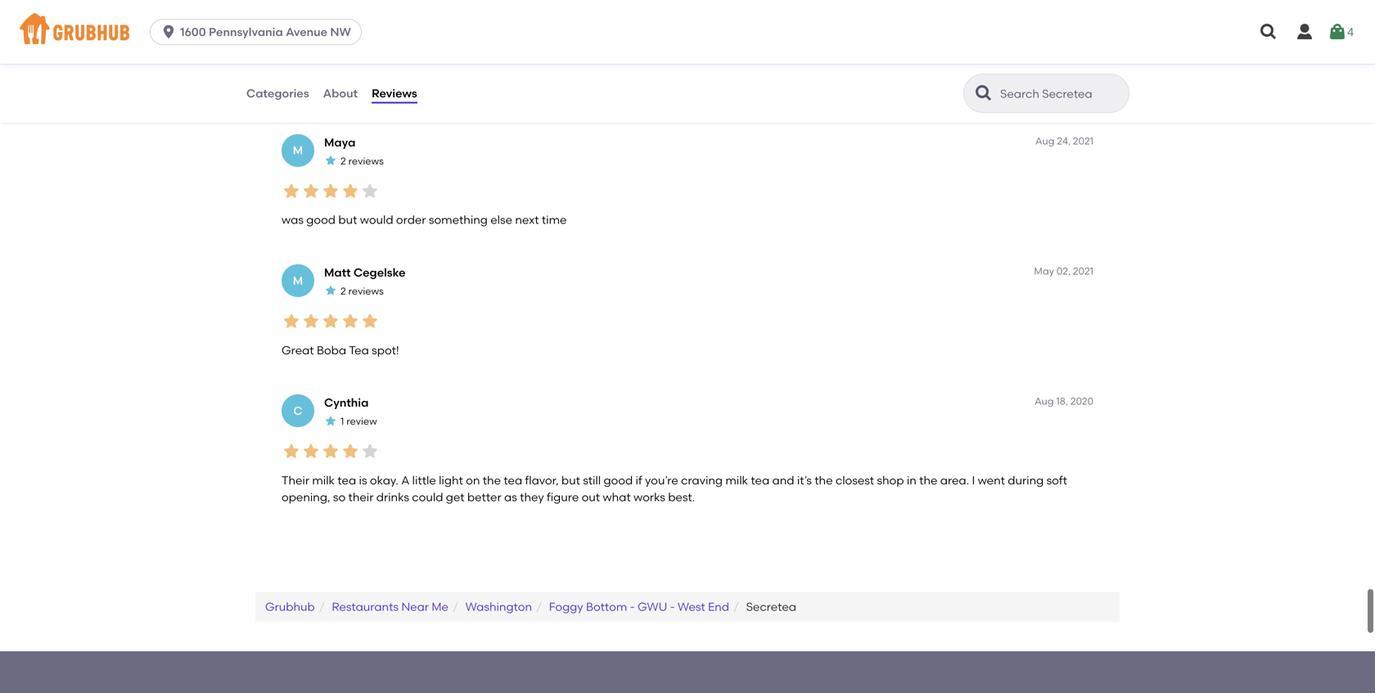 Task type: vqa. For each thing, say whether or not it's contained in the screenshot.
topmost choose
no



Task type: describe. For each thing, give the bounding box(es) containing it.
18,
[[1057, 396, 1069, 408]]

0 vertical spatial but
[[338, 213, 357, 227]]

better
[[468, 490, 502, 504]]

boba
[[317, 343, 346, 357]]

reviews for maya
[[348, 155, 384, 167]]

you're
[[645, 474, 679, 488]]

something
[[429, 213, 488, 227]]

1 review for /neg
[[341, 25, 377, 37]]

in
[[907, 474, 917, 488]]

reviews
[[372, 86, 417, 100]]

could
[[412, 490, 443, 504]]

little
[[412, 474, 436, 488]]

/neg
[[362, 83, 389, 97]]

best.
[[668, 490, 695, 504]]

reviews button
[[371, 64, 418, 123]]

1 for c
[[341, 416, 344, 428]]

good inside the their milk tea is okay. a little light on the tea flavor, but still good if you're craving milk tea and it's the closest shop in the area. i went during soft opening, so their drinks could get better as they figure out what works best.
[[604, 474, 633, 488]]

1 - from the left
[[630, 600, 635, 614]]

1 tea from the left
[[338, 474, 356, 488]]

2 for maya
[[341, 155, 346, 167]]

matt
[[324, 266, 351, 280]]

i
[[972, 474, 975, 488]]

works
[[634, 490, 666, 504]]

r
[[294, 13, 302, 27]]

their milk tea is okay. a little light on the tea flavor, but still good if you're craving milk tea and it's the closest shop in the area. i went during soft opening, so their drinks could get better as they figure out what works best.
[[282, 474, 1068, 504]]

and
[[773, 474, 795, 488]]

near
[[402, 600, 429, 614]]

1 the from the left
[[483, 474, 501, 488]]

okay.
[[370, 474, 399, 488]]

closest
[[836, 474, 875, 488]]

get
[[446, 490, 465, 504]]

was good but would order something else next time
[[282, 213, 567, 227]]

2020
[[1071, 396, 1094, 408]]

1600 pennsylvania avenue nw button
[[150, 19, 368, 45]]

but inside the their milk tea is okay. a little light on the tea flavor, but still good if you're craving milk tea and it's the closest shop in the area. i went during soft opening, so their drinks could get better as they figure out what works best.
[[562, 474, 580, 488]]

svg image inside 4 button
[[1328, 22, 1348, 42]]

2021 for great boba tea spot!
[[1073, 265, 1094, 277]]

1 milk from the left
[[312, 474, 335, 488]]

order
[[396, 213, 426, 227]]

m for matt cegelske
[[293, 274, 303, 288]]

aug for their milk tea is okay. a little light on the tea flavor, but still good if you're craving milk tea and it's the closest shop in the area. i went during soft opening, so their drinks could get better as they figure out what works best.
[[1035, 396, 1054, 408]]

2 - from the left
[[670, 600, 675, 614]]

Search Secretea search field
[[999, 86, 1124, 102]]

1600 pennsylvania avenue nw
[[180, 25, 351, 39]]

grubhub link
[[265, 600, 315, 614]]

a
[[401, 474, 410, 488]]

what
[[603, 490, 631, 504]]

2 the from the left
[[815, 474, 833, 488]]

soft
[[1047, 474, 1068, 488]]

2 tea from the left
[[504, 474, 523, 488]]

spot!
[[372, 343, 399, 357]]

if
[[636, 474, 643, 488]]

matt cegelske
[[324, 266, 406, 280]]

is
[[359, 474, 367, 488]]

drinks
[[376, 490, 409, 504]]

their
[[348, 490, 374, 504]]

straws
[[324, 83, 360, 97]]

4 button
[[1328, 17, 1354, 47]]

may 02, 2021
[[1035, 265, 1094, 277]]

end
[[708, 600, 730, 614]]

m for maya
[[293, 143, 303, 157]]

grubhub
[[265, 600, 315, 614]]

would
[[360, 213, 394, 227]]

3 the from the left
[[920, 474, 938, 488]]

out
[[582, 490, 600, 504]]

aug for was good but would order something else next time
[[1036, 135, 1055, 147]]

4
[[1348, 25, 1354, 39]]

avenue
[[286, 25, 328, 39]]

as
[[504, 490, 517, 504]]

restaurants near me
[[332, 600, 449, 614]]

else
[[491, 213, 513, 227]]

bottom
[[586, 600, 627, 614]]

1 review for tea
[[341, 416, 377, 428]]

was
[[282, 213, 304, 227]]

search icon image
[[974, 84, 994, 103]]

still
[[583, 474, 601, 488]]

about button
[[322, 64, 359, 123]]

so
[[333, 490, 346, 504]]

papers
[[282, 83, 321, 97]]

categories button
[[246, 64, 310, 123]]

aug 18, 2020
[[1035, 396, 1094, 408]]

next
[[515, 213, 539, 227]]

they
[[520, 490, 544, 504]]

2 reviews for matt cegelske
[[341, 285, 384, 297]]

me
[[432, 600, 449, 614]]

foggy bottom - gwu - west end
[[549, 600, 730, 614]]

2 milk from the left
[[726, 474, 748, 488]]

about
[[323, 86, 358, 100]]

cegelske
[[354, 266, 406, 280]]

2 for matt cegelske
[[341, 285, 346, 297]]



Task type: locate. For each thing, give the bounding box(es) containing it.
it's
[[797, 474, 812, 488]]

1 vertical spatial review
[[347, 416, 377, 428]]

2 reviews from the top
[[348, 285, 384, 297]]

m
[[293, 143, 303, 157], [293, 274, 303, 288]]

west
[[678, 600, 706, 614]]

1 review down cynthia
[[341, 416, 377, 428]]

area.
[[941, 474, 970, 488]]

milk up so
[[312, 474, 335, 488]]

0 vertical spatial 1
[[341, 25, 344, 37]]

3 tea from the left
[[751, 474, 770, 488]]

1 vertical spatial 2
[[341, 285, 346, 297]]

reviews down maya
[[348, 155, 384, 167]]

good up what on the bottom left of page
[[604, 474, 633, 488]]

secretea
[[746, 600, 797, 614]]

1 2 from the top
[[341, 155, 346, 167]]

aug left 18,
[[1035, 396, 1054, 408]]

tea left and
[[751, 474, 770, 488]]

0 horizontal spatial -
[[630, 600, 635, 614]]

their
[[282, 474, 310, 488]]

2 down matt
[[341, 285, 346, 297]]

review for tea
[[347, 416, 377, 428]]

1 vertical spatial reviews
[[348, 285, 384, 297]]

2 aug from the top
[[1035, 396, 1054, 408]]

great
[[282, 343, 314, 357]]

but up figure at the bottom of page
[[562, 474, 580, 488]]

0 horizontal spatial the
[[483, 474, 501, 488]]

light
[[439, 474, 463, 488]]

0 vertical spatial review
[[347, 25, 377, 37]]

0 vertical spatial 2
[[341, 155, 346, 167]]

1 2021 from the top
[[1073, 135, 1094, 147]]

the up better
[[483, 474, 501, 488]]

2 down maya
[[341, 155, 346, 167]]

2 1 review from the top
[[341, 416, 377, 428]]

2 2 from the top
[[341, 285, 346, 297]]

flavor,
[[525, 474, 559, 488]]

reviews
[[348, 155, 384, 167], [348, 285, 384, 297]]

shop
[[877, 474, 904, 488]]

review down rachel
[[347, 25, 377, 37]]

1
[[341, 25, 344, 37], [341, 416, 344, 428]]

1 1 from the top
[[341, 25, 344, 37]]

2 m from the top
[[293, 274, 303, 288]]

0 horizontal spatial but
[[338, 213, 357, 227]]

rachel
[[324, 5, 363, 19]]

good
[[306, 213, 336, 227], [604, 474, 633, 488]]

cynthia
[[324, 396, 369, 410]]

1 vertical spatial 1 review
[[341, 416, 377, 428]]

0 vertical spatial 2021
[[1073, 135, 1094, 147]]

2 horizontal spatial tea
[[751, 474, 770, 488]]

washington
[[466, 600, 532, 614]]

milk
[[312, 474, 335, 488], [726, 474, 748, 488]]

pennsylvania
[[209, 25, 283, 39]]

0 horizontal spatial milk
[[312, 474, 335, 488]]

1 vertical spatial 2 reviews
[[341, 285, 384, 297]]

1 horizontal spatial tea
[[504, 474, 523, 488]]

2021 right 24,
[[1073, 135, 1094, 147]]

tea
[[349, 343, 369, 357]]

1 vertical spatial aug
[[1035, 396, 1054, 408]]

2021 right the 02,
[[1073, 265, 1094, 277]]

opening,
[[282, 490, 330, 504]]

the
[[483, 474, 501, 488], [815, 474, 833, 488], [920, 474, 938, 488]]

the right it's at the right bottom of the page
[[815, 474, 833, 488]]

1 vertical spatial m
[[293, 274, 303, 288]]

papers straws /neg
[[282, 83, 389, 97]]

1 m from the top
[[293, 143, 303, 157]]

1 down cynthia
[[341, 416, 344, 428]]

review
[[347, 25, 377, 37], [347, 416, 377, 428]]

washington link
[[466, 600, 532, 614]]

-
[[630, 600, 635, 614], [670, 600, 675, 614]]

1 for r
[[341, 25, 344, 37]]

aug
[[1036, 135, 1055, 147], [1035, 396, 1054, 408]]

2 2 reviews from the top
[[341, 285, 384, 297]]

1 horizontal spatial but
[[562, 474, 580, 488]]

2 reviews down maya
[[341, 155, 384, 167]]

2 reviews down the matt cegelske
[[341, 285, 384, 297]]

tea up as
[[504, 474, 523, 488]]

0 horizontal spatial good
[[306, 213, 336, 227]]

craving
[[681, 474, 723, 488]]

2 reviews
[[341, 155, 384, 167], [341, 285, 384, 297]]

foggy bottom - gwu - west end link
[[549, 600, 730, 614]]

main navigation navigation
[[0, 0, 1376, 64]]

2 horizontal spatial the
[[920, 474, 938, 488]]

0 horizontal spatial tea
[[338, 474, 356, 488]]

restaurants near me link
[[332, 600, 449, 614]]

good right was
[[306, 213, 336, 227]]

1 review from the top
[[347, 25, 377, 37]]

1 2 reviews from the top
[[341, 155, 384, 167]]

gwu
[[638, 600, 668, 614]]

1 vertical spatial good
[[604, 474, 633, 488]]

1 vertical spatial but
[[562, 474, 580, 488]]

the right in
[[920, 474, 938, 488]]

m left matt
[[293, 274, 303, 288]]

aug 24, 2021
[[1036, 135, 1094, 147]]

24,
[[1057, 135, 1071, 147]]

0 vertical spatial 1 review
[[341, 25, 377, 37]]

svg image inside 1600 pennsylvania avenue nw button
[[161, 24, 177, 40]]

but left would
[[338, 213, 357, 227]]

m left maya
[[293, 143, 303, 157]]

reviews for matt cegelske
[[348, 285, 384, 297]]

- left "gwu"
[[630, 600, 635, 614]]

1 vertical spatial 2021
[[1073, 265, 1094, 277]]

- left west
[[670, 600, 675, 614]]

1 horizontal spatial -
[[670, 600, 675, 614]]

2 review from the top
[[347, 416, 377, 428]]

1 aug from the top
[[1036, 135, 1055, 147]]

svg image
[[1259, 22, 1279, 42], [1295, 22, 1315, 42], [1328, 22, 1348, 42], [161, 24, 177, 40]]

star icon image
[[324, 24, 337, 37], [282, 51, 301, 71], [301, 51, 321, 71], [321, 51, 341, 71], [341, 51, 360, 71], [360, 51, 380, 71], [324, 154, 337, 167], [282, 181, 301, 201], [301, 181, 321, 201], [321, 181, 341, 201], [341, 181, 360, 201], [360, 181, 380, 201], [324, 284, 337, 297], [282, 312, 301, 331], [301, 312, 321, 331], [321, 312, 341, 331], [341, 312, 360, 331], [360, 312, 380, 331], [324, 415, 337, 428], [282, 442, 301, 462], [301, 442, 321, 462], [321, 442, 341, 462], [341, 442, 360, 462], [360, 442, 380, 462]]

0 vertical spatial good
[[306, 213, 336, 227]]

foggy
[[549, 600, 584, 614]]

1 1 review from the top
[[341, 25, 377, 37]]

aug left 24,
[[1036, 135, 1055, 147]]

1600
[[180, 25, 206, 39]]

went
[[978, 474, 1006, 488]]

c
[[293, 404, 303, 418]]

reviews down the matt cegelske
[[348, 285, 384, 297]]

1 reviews from the top
[[348, 155, 384, 167]]

great boba tea spot!
[[282, 343, 399, 357]]

1 horizontal spatial the
[[815, 474, 833, 488]]

categories
[[246, 86, 309, 100]]

maya
[[324, 135, 356, 149]]

0 vertical spatial reviews
[[348, 155, 384, 167]]

2021 for was good but would order something else next time
[[1073, 135, 1094, 147]]

on
[[466, 474, 480, 488]]

time
[[542, 213, 567, 227]]

may
[[1035, 265, 1055, 277]]

tea left the is
[[338, 474, 356, 488]]

1 down rachel
[[341, 25, 344, 37]]

milk right 'craving'
[[726, 474, 748, 488]]

1 review down rachel
[[341, 25, 377, 37]]

1 vertical spatial 1
[[341, 416, 344, 428]]

restaurants
[[332, 600, 399, 614]]

1 horizontal spatial good
[[604, 474, 633, 488]]

review for /neg
[[347, 25, 377, 37]]

2 2021 from the top
[[1073, 265, 1094, 277]]

nw
[[330, 25, 351, 39]]

2 reviews for maya
[[341, 155, 384, 167]]

during
[[1008, 474, 1044, 488]]

review down cynthia
[[347, 416, 377, 428]]

2 1 from the top
[[341, 416, 344, 428]]

1 horizontal spatial milk
[[726, 474, 748, 488]]

0 vertical spatial m
[[293, 143, 303, 157]]

1 review
[[341, 25, 377, 37], [341, 416, 377, 428]]

0 vertical spatial aug
[[1036, 135, 1055, 147]]

02,
[[1057, 265, 1071, 277]]

figure
[[547, 490, 579, 504]]

0 vertical spatial 2 reviews
[[341, 155, 384, 167]]



